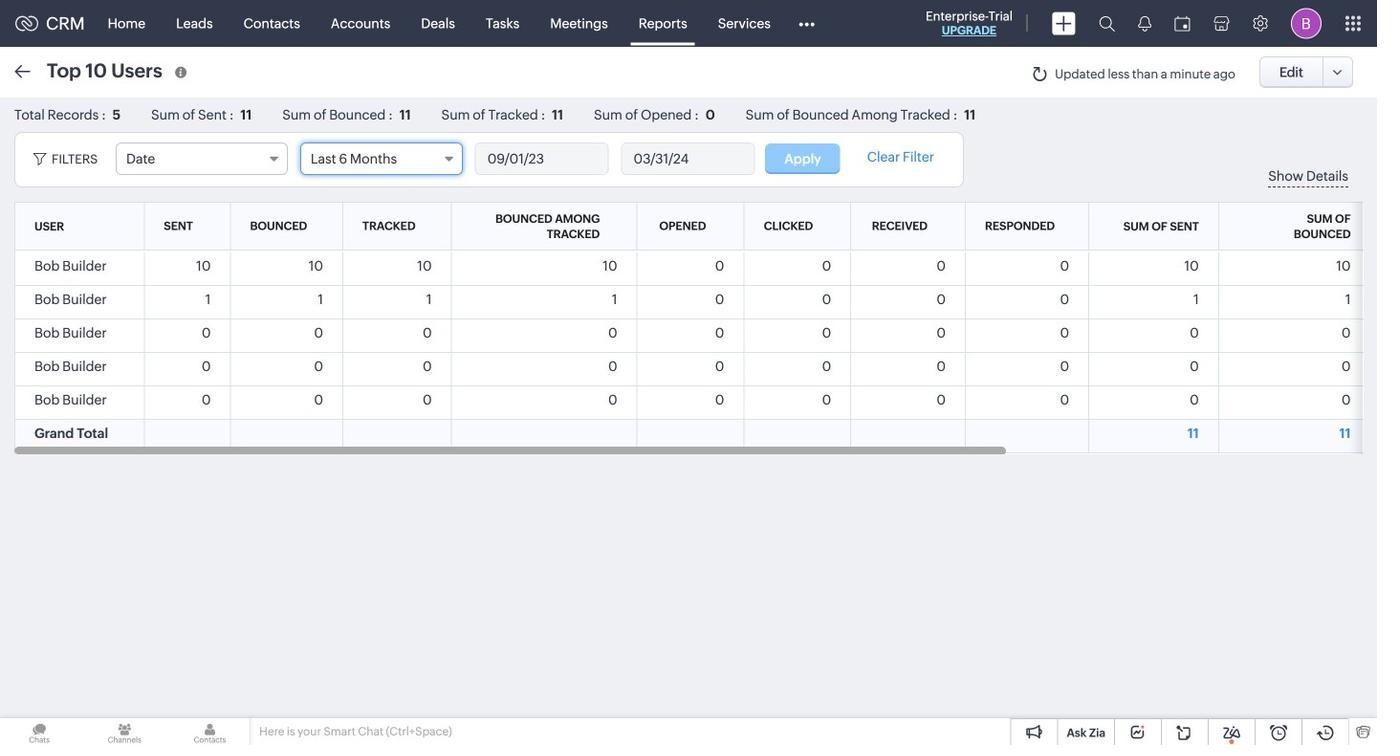 Task type: locate. For each thing, give the bounding box(es) containing it.
MM/DD/YY text field
[[476, 143, 608, 174], [622, 143, 754, 174]]

signals image
[[1138, 15, 1152, 32]]

profile image
[[1291, 8, 1322, 39]]

Other Modules field
[[786, 8, 827, 39]]

None field
[[116, 143, 288, 175], [300, 143, 463, 175], [116, 143, 288, 175], [300, 143, 463, 175]]

0 horizontal spatial mm/dd/yy text field
[[476, 143, 608, 174]]

1 horizontal spatial mm/dd/yy text field
[[622, 143, 754, 174]]

search image
[[1099, 15, 1115, 32]]

channels image
[[85, 718, 164, 745]]

create menu image
[[1052, 12, 1076, 35]]

logo image
[[15, 16, 38, 31]]

create menu element
[[1041, 0, 1088, 46]]



Task type: describe. For each thing, give the bounding box(es) containing it.
1 mm/dd/yy text field from the left
[[476, 143, 608, 174]]

search element
[[1088, 0, 1127, 47]]

contacts image
[[171, 718, 249, 745]]

2 mm/dd/yy text field from the left
[[622, 143, 754, 174]]

profile element
[[1280, 0, 1333, 46]]

signals element
[[1127, 0, 1163, 47]]

chats image
[[0, 718, 79, 745]]

calendar image
[[1175, 16, 1191, 31]]



Task type: vqa. For each thing, say whether or not it's contained in the screenshot.
Calendar icon
yes



